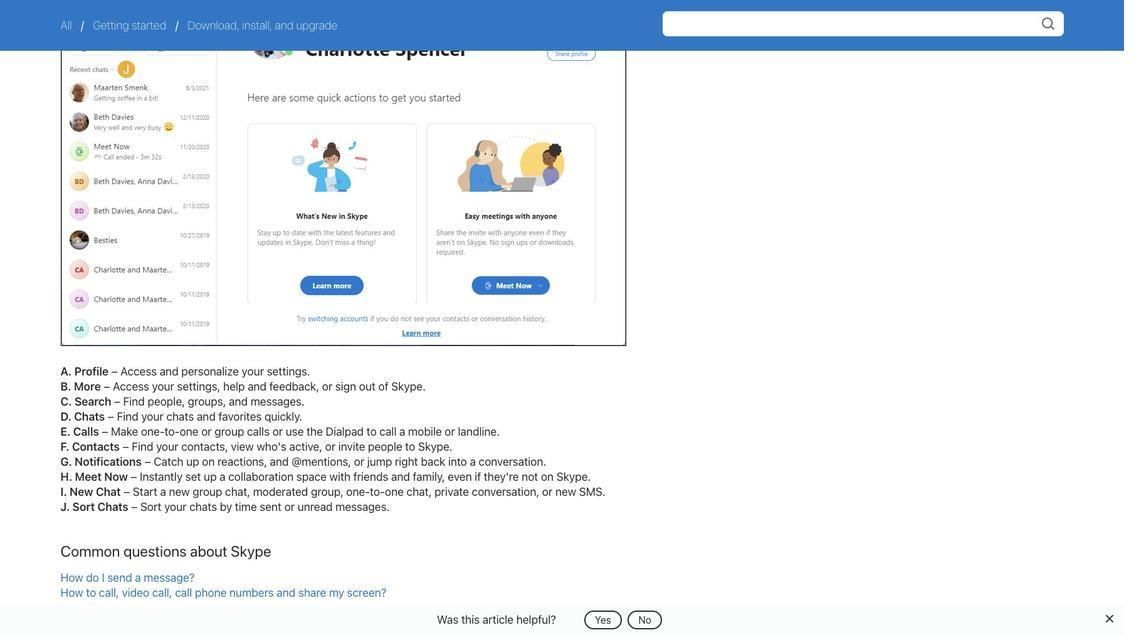 Task type: locate. For each thing, give the bounding box(es) containing it.
0 vertical spatial group
[[215, 425, 244, 438]]

i left send
[[102, 571, 105, 585]]

0 horizontal spatial to-
[[165, 425, 180, 438]]

skype. up sms.
[[557, 470, 591, 484]]

dismiss the survey image
[[1105, 614, 1115, 624]]

0 vertical spatial chats
[[74, 410, 105, 423]]

to-
[[165, 425, 180, 438], [370, 485, 385, 499]]

0 horizontal spatial new
[[169, 485, 190, 499]]

mobile
[[408, 425, 442, 438]]

the
[[307, 425, 323, 438]]

messages.
[[251, 395, 305, 408], [336, 500, 390, 514]]

feedback,
[[270, 380, 319, 393]]

friends
[[354, 470, 388, 484]]

people
[[368, 440, 403, 454]]

sort down new
[[72, 500, 95, 514]]

my right share
[[329, 586, 344, 600]]

1 vertical spatial i
[[102, 601, 105, 615]]

chat, down family,
[[407, 485, 432, 499]]

one- right make
[[141, 425, 165, 438]]

call up people
[[380, 425, 397, 438]]

or up contacts,
[[201, 425, 212, 438]]

chats down chat on the left bottom of the page
[[98, 500, 128, 514]]

call, down the 'message?'
[[152, 586, 172, 600]]

1 vertical spatial do
[[86, 601, 99, 615]]

sign
[[335, 380, 356, 393]]

0 horizontal spatial call
[[175, 586, 192, 600]]

1 how from the top
[[61, 571, 83, 585]]

1 horizontal spatial to-
[[370, 485, 385, 499]]

2 call, from the left
[[152, 586, 172, 600]]

1 sort from the left
[[72, 500, 95, 514]]

1 vertical spatial how
[[61, 586, 83, 600]]

more
[[74, 380, 101, 393]]

do down common
[[86, 571, 99, 585]]

1 horizontal spatial sort
[[140, 500, 162, 514]]

video
[[122, 586, 149, 600]]

1 vertical spatial call
[[175, 586, 192, 600]]

one up contacts,
[[180, 425, 199, 438]]

2 chat, from the left
[[407, 485, 432, 499]]

1 vertical spatial my
[[151, 601, 166, 615]]

0 vertical spatial skype.
[[392, 380, 426, 393]]

find
[[123, 395, 145, 408], [117, 410, 138, 423], [132, 440, 153, 454]]

all link
[[61, 19, 75, 32]]

1 vertical spatial to
[[405, 440, 415, 454]]

group,
[[311, 485, 344, 499]]

time
[[235, 500, 257, 514]]

i
[[102, 571, 105, 585], [102, 601, 105, 615]]

do left manage
[[86, 601, 99, 615]]

new
[[169, 485, 190, 499], [556, 485, 576, 499]]

2 vertical spatial how
[[61, 601, 83, 615]]

call, down send
[[99, 586, 119, 600]]

– up instantly
[[145, 455, 151, 469]]

1 vertical spatial find
[[117, 410, 138, 423]]

1 call, from the left
[[99, 586, 119, 600]]

2 new from the left
[[556, 485, 576, 499]]

0 horizontal spatial messages.
[[251, 395, 305, 408]]

to up people
[[367, 425, 377, 438]]

my right manage
[[151, 601, 166, 615]]

manage
[[107, 601, 148, 615]]

0 vertical spatial call
[[380, 425, 397, 438]]

messages. up 'quickly.'
[[251, 395, 305, 408]]

skype. up back
[[418, 440, 453, 454]]

0 vertical spatial up
[[186, 455, 199, 469]]

now
[[104, 470, 128, 484]]

my
[[329, 586, 344, 600], [151, 601, 166, 615]]

i left manage
[[102, 601, 105, 615]]

and inside "how do i send a message? how to call, video call, call phone numbers and share my screen? how do i manage my contacts?"
[[277, 586, 296, 600]]

0 horizontal spatial sort
[[72, 500, 95, 514]]

common
[[61, 542, 120, 560]]

0 vertical spatial how
[[61, 571, 83, 585]]

to
[[367, 425, 377, 438], [405, 440, 415, 454], [86, 586, 96, 600]]

one- down friends
[[346, 485, 370, 499]]

getting
[[93, 19, 129, 32]]

0 vertical spatial one
[[180, 425, 199, 438]]

how to call, video call, call phone numbers and share my screen? link
[[61, 586, 390, 600]]

1 vertical spatial access
[[113, 380, 149, 393]]

use
[[286, 425, 304, 438]]

call inside "how do i send a message? how to call, video call, call phone numbers and share my screen? how do i manage my contacts?"
[[175, 586, 192, 600]]

a inside "how do i send a message? how to call, video call, call phone numbers and share my screen? how do i manage my contacts?"
[[135, 571, 141, 585]]

1 vertical spatial on
[[541, 470, 554, 484]]

message?
[[144, 571, 195, 585]]

3 how from the top
[[61, 601, 83, 615]]

1 horizontal spatial new
[[556, 485, 576, 499]]

2 horizontal spatial to
[[405, 440, 415, 454]]

2 do from the top
[[86, 601, 99, 615]]

call up the contacts?
[[175, 586, 192, 600]]

1 chat, from the left
[[225, 485, 250, 499]]

to inside "how do i send a message? how to call, video call, call phone numbers and share my screen? how do i manage my contacts?"
[[86, 586, 96, 600]]

2 how from the top
[[61, 586, 83, 600]]

chats left by on the left bottom
[[190, 500, 217, 514]]

not
[[522, 470, 538, 484]]

1 horizontal spatial on
[[541, 470, 554, 484]]

0 horizontal spatial one-
[[141, 425, 165, 438]]

a right into
[[470, 455, 476, 469]]

0 vertical spatial messages.
[[251, 395, 305, 408]]

download, install, and upgrade
[[188, 19, 338, 32]]

0 vertical spatial to
[[367, 425, 377, 438]]

and right help
[[248, 380, 267, 393]]

2 sort from the left
[[140, 500, 162, 514]]

up right the set
[[204, 470, 217, 484]]

to down how do i send a message? link
[[86, 586, 96, 600]]

settings,
[[177, 380, 220, 393]]

conversation.
[[479, 455, 546, 469]]

space
[[296, 470, 327, 484]]

1 horizontal spatial messages.
[[336, 500, 390, 514]]

on down contacts,
[[202, 455, 215, 469]]

1 i from the top
[[102, 571, 105, 585]]

0 vertical spatial chats
[[166, 410, 194, 423]]

contacts
[[72, 440, 120, 454]]

who's
[[257, 440, 287, 454]]

do
[[86, 571, 99, 585], [86, 601, 99, 615]]

or
[[322, 380, 333, 393], [201, 425, 212, 438], [273, 425, 283, 438], [445, 425, 455, 438], [325, 440, 336, 454], [354, 455, 365, 469], [542, 485, 553, 499], [285, 500, 295, 514]]

chats down people, on the left bottom of page
[[166, 410, 194, 423]]

upgrade
[[296, 19, 338, 32]]

questions
[[123, 542, 187, 560]]

1 horizontal spatial chat,
[[407, 485, 432, 499]]

chats
[[74, 410, 105, 423], [98, 500, 128, 514]]

0 vertical spatial do
[[86, 571, 99, 585]]

right
[[395, 455, 418, 469]]

new left sms.
[[556, 485, 576, 499]]

your
[[242, 365, 264, 378], [152, 380, 174, 393], [141, 410, 164, 423], [156, 440, 178, 454], [164, 500, 187, 514]]

contacts?
[[169, 601, 218, 615]]

h.
[[61, 470, 72, 484]]

catch
[[154, 455, 184, 469]]

chats up calls
[[74, 410, 105, 423]]

conversation,
[[472, 485, 540, 499]]

– right more
[[104, 380, 110, 393]]

chat, up time
[[225, 485, 250, 499]]

out
[[359, 380, 376, 393]]

None text field
[[663, 11, 1064, 36]]

to- down friends
[[370, 485, 385, 499]]

1 vertical spatial messages.
[[336, 500, 390, 514]]

or left the sign
[[322, 380, 333, 393]]

and left share
[[277, 586, 296, 600]]

your up people, on the left bottom of page
[[152, 380, 174, 393]]

0 vertical spatial i
[[102, 571, 105, 585]]

favorites
[[219, 410, 262, 423]]

phone
[[195, 586, 227, 600]]

or down 'quickly.'
[[273, 425, 283, 438]]

started
[[132, 19, 166, 32]]

2 vertical spatial to
[[86, 586, 96, 600]]

chat,
[[225, 485, 250, 499], [407, 485, 432, 499]]

0 vertical spatial access
[[121, 365, 157, 378]]

one down friends
[[385, 485, 404, 499]]

1 vertical spatial one-
[[346, 485, 370, 499]]

–
[[111, 365, 118, 378], [104, 380, 110, 393], [114, 395, 120, 408], [108, 410, 114, 423], [102, 425, 108, 438], [123, 440, 129, 454], [145, 455, 151, 469], [131, 470, 137, 484], [124, 485, 130, 499], [131, 500, 138, 514]]

0 vertical spatial my
[[329, 586, 344, 600]]

access
[[121, 365, 157, 378], [113, 380, 149, 393]]

sort down start
[[140, 500, 162, 514]]

up up the set
[[186, 455, 199, 469]]

getting started link
[[93, 19, 166, 32]]

was this article helpful?
[[437, 613, 556, 626]]

to up right
[[405, 440, 415, 454]]

1 horizontal spatial call,
[[152, 586, 172, 600]]

a
[[400, 425, 405, 438], [470, 455, 476, 469], [220, 470, 226, 484], [160, 485, 166, 499], [135, 571, 141, 585]]

a.
[[61, 365, 72, 378]]

download,
[[188, 19, 240, 32]]

new down the set
[[169, 485, 190, 499]]

messages. down friends
[[336, 500, 390, 514]]

group
[[215, 425, 244, 438], [193, 485, 222, 499]]

and down 'groups,'
[[197, 410, 216, 423]]

2 vertical spatial find
[[132, 440, 153, 454]]

0 vertical spatial on
[[202, 455, 215, 469]]

your up help
[[242, 365, 264, 378]]

a down instantly
[[160, 485, 166, 499]]

instantly
[[140, 470, 183, 484]]

how do i manage my contacts? link
[[61, 601, 221, 615]]

skype. right of
[[392, 380, 426, 393]]

j.
[[61, 500, 70, 514]]

@mentions,
[[292, 455, 351, 469]]

to- up catch at left
[[165, 425, 180, 438]]

1 horizontal spatial one-
[[346, 485, 370, 499]]

0 horizontal spatial chat,
[[225, 485, 250, 499]]

1 horizontal spatial call
[[380, 425, 397, 438]]

1 horizontal spatial one
[[385, 485, 404, 499]]

personalize
[[181, 365, 239, 378]]

group down the set
[[193, 485, 222, 499]]

or down moderated
[[285, 500, 295, 514]]

g.
[[61, 455, 72, 469]]

0 vertical spatial one-
[[141, 425, 165, 438]]

chats
[[166, 410, 194, 423], [190, 500, 217, 514]]

on
[[202, 455, 215, 469], [541, 470, 554, 484]]

a up the video
[[135, 571, 141, 585]]

i.
[[61, 485, 67, 499]]

up
[[186, 455, 199, 469], [204, 470, 217, 484]]

1 horizontal spatial to
[[367, 425, 377, 438]]

d.
[[61, 410, 71, 423]]

0 horizontal spatial to
[[86, 586, 96, 600]]

1 horizontal spatial up
[[204, 470, 217, 484]]

screen?
[[347, 586, 387, 600]]

your down instantly
[[164, 500, 187, 514]]

and
[[275, 19, 294, 32], [160, 365, 179, 378], [248, 380, 267, 393], [229, 395, 248, 408], [197, 410, 216, 423], [270, 455, 289, 469], [391, 470, 410, 484], [277, 586, 296, 600]]

set
[[185, 470, 201, 484]]

0 horizontal spatial call,
[[99, 586, 119, 600]]

send
[[107, 571, 132, 585]]

no
[[639, 614, 652, 626]]

group down 'favorites'
[[215, 425, 244, 438]]

and down who's
[[270, 455, 289, 469]]

they're
[[484, 470, 519, 484]]

on right not
[[541, 470, 554, 484]]



Task type: describe. For each thing, give the bounding box(es) containing it.
– right profile in the left of the page
[[111, 365, 118, 378]]

calls
[[73, 425, 99, 438]]

1 vertical spatial group
[[193, 485, 222, 499]]

and up people, on the left bottom of page
[[160, 365, 179, 378]]

share
[[298, 586, 326, 600]]

jump
[[367, 455, 392, 469]]

chat
[[96, 485, 121, 499]]

1 vertical spatial chats
[[190, 500, 217, 514]]

of
[[379, 380, 389, 393]]

– left start
[[124, 485, 130, 499]]

0 vertical spatial find
[[123, 395, 145, 408]]

search
[[75, 395, 111, 408]]

your up catch at left
[[156, 440, 178, 454]]

getting started
[[93, 19, 166, 32]]

install,
[[242, 19, 272, 32]]

calls
[[247, 425, 270, 438]]

or up @mentions,
[[325, 440, 336, 454]]

0 horizontal spatial one
[[180, 425, 199, 438]]

yes button
[[585, 611, 622, 629]]

1 vertical spatial chats
[[98, 500, 128, 514]]

– down start
[[131, 500, 138, 514]]

this
[[462, 613, 480, 626]]

yes
[[595, 614, 611, 626]]

– down make
[[123, 440, 129, 454]]

0 horizontal spatial on
[[202, 455, 215, 469]]

or right conversation,
[[542, 485, 553, 499]]

0 horizontal spatial up
[[186, 455, 199, 469]]

article
[[483, 613, 514, 626]]

groups,
[[188, 395, 226, 408]]

1 vertical spatial to-
[[370, 485, 385, 499]]

invite
[[339, 440, 365, 454]]

1 vertical spatial skype.
[[418, 440, 453, 454]]

people,
[[148, 395, 185, 408]]

e.
[[61, 425, 71, 438]]

how do i send a message? how to call, video call, call phone numbers and share my screen? how do i manage my contacts?
[[61, 571, 390, 615]]

moderated
[[253, 485, 308, 499]]

b.
[[61, 380, 71, 393]]

and down right
[[391, 470, 410, 484]]

0 horizontal spatial my
[[151, 601, 166, 615]]

and right install,
[[275, 19, 294, 32]]

2 vertical spatial skype.
[[557, 470, 591, 484]]

unread
[[298, 500, 333, 514]]

how do i send a message? link
[[61, 571, 195, 585]]

– right the search
[[114, 395, 120, 408]]

make
[[111, 425, 138, 438]]

common questions about skype
[[61, 542, 275, 560]]

call inside "a. profile – access and personalize your settings. b. more – access your settings, help and feedback, or sign out of skype. c. search – find people, groups, and messages. d. chats – find your chats and favorites quickly. e. calls – make one-to-one or group calls or use the dialpad to call a mobile or landline. f. contacts – find your contacts, view who's active, or invite people to skype. g. notifications – catch up on reactions, and @mentions, or jump right back into a conversation. h. meet now – instantly set up a collaboration space with friends and family, even if they're not on skype. i. new chat – start a new group chat, moderated group, one-to-one chat, private conversation, or new sms. j. sort chats – sort your chats by time sent or unread messages."
[[380, 425, 397, 438]]

a. profile – access and personalize your settings. b. more – access your settings, help and feedback, or sign out of skype. c. search – find people, groups, and messages. d. chats – find your chats and favorites quickly. e. calls – make one-to-one or group calls or use the dialpad to call a mobile or landline. f. contacts – find your contacts, view who's active, or invite people to skype. g. notifications – catch up on reactions, and @mentions, or jump right back into a conversation. h. meet now – instantly set up a collaboration space with friends and family, even if they're not on skype. i. new chat – start a new group chat, moderated group, one-to-one chat, private conversation, or new sms. j. sort chats – sort your chats by time sent or unread messages.
[[61, 365, 606, 514]]

collaboration
[[228, 470, 294, 484]]

1 vertical spatial up
[[204, 470, 217, 484]]

1 new from the left
[[169, 485, 190, 499]]

– up make
[[108, 410, 114, 423]]

0 vertical spatial to-
[[165, 425, 180, 438]]

about
[[190, 542, 227, 560]]

into
[[448, 455, 467, 469]]

your down people, on the left bottom of page
[[141, 410, 164, 423]]

family,
[[413, 470, 445, 484]]

notifications
[[75, 455, 142, 469]]

helpful?
[[517, 613, 556, 626]]

active,
[[289, 440, 322, 454]]

download, install, and upgrade link
[[188, 19, 338, 32]]

f.
[[61, 440, 69, 454]]

back
[[421, 455, 446, 469]]

dialpad
[[326, 425, 364, 438]]

landline.
[[458, 425, 500, 438]]

even
[[448, 470, 472, 484]]

by
[[220, 500, 232, 514]]

view
[[231, 440, 254, 454]]

private
[[435, 485, 469, 499]]

c.
[[61, 395, 72, 408]]

– up "contacts"
[[102, 425, 108, 438]]

– right now
[[131, 470, 137, 484]]

start
[[133, 485, 157, 499]]

1 vertical spatial one
[[385, 485, 404, 499]]

2 i from the top
[[102, 601, 105, 615]]

sent
[[260, 500, 282, 514]]

with
[[330, 470, 351, 484]]

all
[[61, 19, 75, 32]]

or right mobile on the left bottom
[[445, 425, 455, 438]]

and up 'favorites'
[[229, 395, 248, 408]]

contacts,
[[181, 440, 228, 454]]

new
[[70, 485, 93, 499]]

profile
[[75, 365, 109, 378]]

skype home image
[[61, 0, 626, 346]]

no button
[[628, 611, 662, 629]]

help
[[223, 380, 245, 393]]

reactions,
[[218, 455, 267, 469]]

1 horizontal spatial my
[[329, 586, 344, 600]]

a left mobile on the left bottom
[[400, 425, 405, 438]]

numbers
[[230, 586, 274, 600]]

quickly.
[[265, 410, 302, 423]]

1 do from the top
[[86, 571, 99, 585]]

a down "reactions,"
[[220, 470, 226, 484]]

settings.
[[267, 365, 310, 378]]

or down invite
[[354, 455, 365, 469]]

was
[[437, 613, 459, 626]]



Task type: vqa. For each thing, say whether or not it's contained in the screenshot.
2nd How from the bottom of the How Do I Send A Message? How To Call, Video Call, Call Phone Numbers And Share My Screen? How Do I Manage My Contacts?
yes



